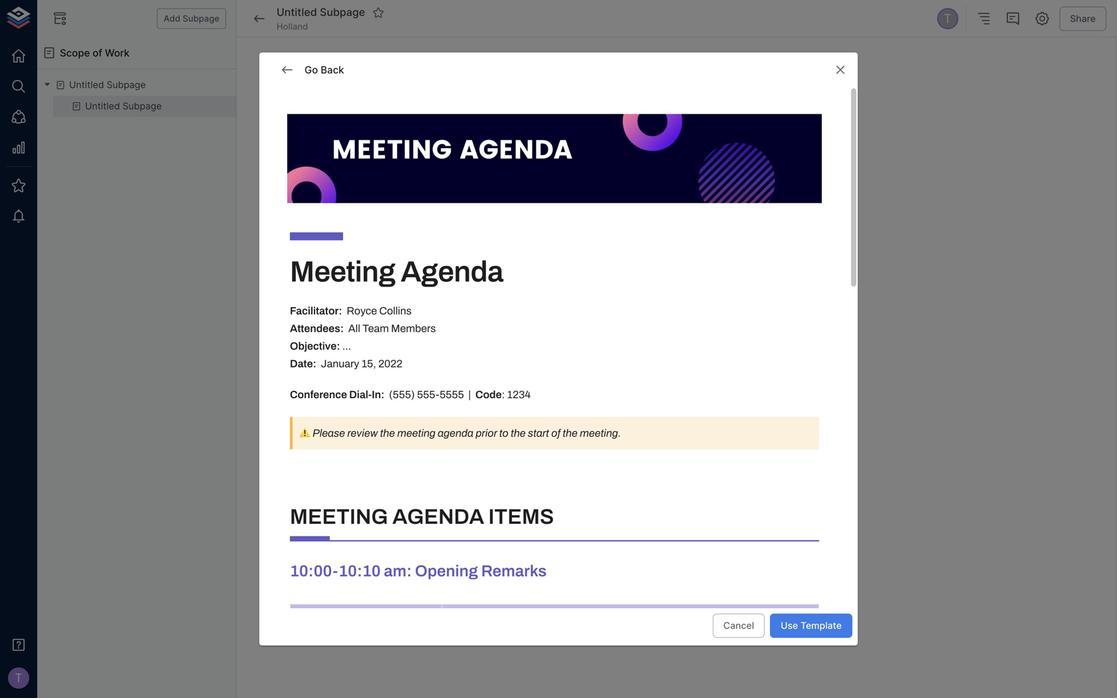 Task type: vqa. For each thing, say whether or not it's contained in the screenshot.
'DIALOG'
no



Task type: describe. For each thing, give the bounding box(es) containing it.
opening
[[415, 563, 478, 580]]

ai
[[447, 150, 456, 162]]

scope
[[60, 47, 90, 59]]

2 vertical spatial untitled subpage
[[85, 101, 162, 112]]

collins
[[379, 305, 412, 317]]

15,
[[362, 358, 376, 370]]

agenda
[[401, 256, 503, 288]]

work
[[105, 47, 130, 59]]

10:00-
[[290, 563, 339, 580]]

objective:
[[290, 341, 340, 352]]

scope of work
[[60, 47, 130, 59]]

meeting agenda items
[[290, 505, 554, 528]]

write
[[503, 150, 526, 162]]

comments image
[[1005, 11, 1021, 27]]

subpage down "work"
[[107, 79, 146, 91]]

items
[[489, 505, 554, 528]]

dial-
[[349, 389, 372, 401]]

create
[[428, 199, 458, 210]]

date:
[[290, 358, 317, 370]]

subpage inside button
[[468, 199, 508, 210]]

1 vertical spatial untitled subpage
[[69, 79, 146, 91]]

1 horizontal spatial t
[[944, 11, 952, 26]]

cancel
[[724, 620, 754, 632]]

1 the from the left
[[380, 428, 395, 439]]

10:10
[[339, 563, 381, 580]]

share button
[[1060, 6, 1107, 31]]

conference
[[290, 389, 347, 401]]

add
[[164, 13, 180, 24]]

0 vertical spatial untitled
[[277, 6, 317, 19]]

back
[[321, 64, 344, 76]]

holland link
[[277, 21, 308, 33]]

0 horizontal spatial t button
[[4, 664, 33, 693]]

555-
[[417, 389, 440, 401]]

meeting
[[397, 428, 436, 439]]

ask ai genius to write for you
[[428, 150, 560, 162]]

a
[[460, 199, 466, 210]]

facilitator: royce collins attendees: all team members objective: ... date: january 15, 2022
[[290, 305, 436, 370]]

share
[[1070, 13, 1096, 24]]

... inside facilitator: royce collins attendees: all team members objective: ... date: january 15, 2022
[[342, 341, 351, 352]]

of inside scope of work link
[[93, 47, 102, 59]]

agenda
[[438, 428, 474, 439]]

scope of work link
[[37, 37, 237, 69]]

1 vertical spatial untitled
[[69, 79, 104, 91]]

⚠️ please review the meeting agenda prior to the start of the meeting.
[[300, 428, 621, 439]]

10:00-10:10 am: opening remarks
[[290, 563, 547, 580]]

meeting
[[290, 256, 395, 288]]

holland
[[277, 21, 308, 32]]

attendees:
[[290, 323, 344, 335]]

you
[[543, 150, 560, 162]]

am:
[[384, 563, 412, 580]]

go back dialog
[[259, 53, 858, 698]]

members
[[391, 323, 436, 335]]

of inside go back dialog
[[552, 428, 561, 439]]

all
[[348, 323, 360, 335]]

review
[[347, 428, 378, 439]]

team
[[363, 323, 389, 335]]

cancel button
[[713, 614, 765, 638]]



Task type: locate. For each thing, give the bounding box(es) containing it.
prior
[[476, 428, 497, 439]]

create a subpage button
[[407, 193, 513, 217]]

1 horizontal spatial the
[[511, 428, 526, 439]]

... up january
[[342, 341, 351, 352]]

for
[[528, 150, 541, 162]]

0 horizontal spatial of
[[93, 47, 102, 59]]

meeting.
[[580, 428, 621, 439]]

the left start on the bottom left of page
[[511, 428, 526, 439]]

to
[[492, 150, 501, 162], [499, 428, 509, 439]]

0 vertical spatial of
[[93, 47, 102, 59]]

subpage right the 'a'
[[468, 199, 508, 210]]

0 vertical spatial t button
[[935, 6, 961, 31]]

0 vertical spatial untitled subpage
[[277, 6, 365, 19]]

of right start on the bottom left of page
[[552, 428, 561, 439]]

ask ai genius to write for you button
[[407, 144, 565, 168]]

5555  |
[[440, 389, 471, 401]]

t button
[[935, 6, 961, 31], [4, 664, 33, 693]]

to inside button
[[492, 150, 501, 162]]

january
[[321, 358, 359, 370]]

hide wiki image
[[52, 11, 68, 27]]

2 the from the left
[[511, 428, 526, 439]]

of left "work"
[[93, 47, 102, 59]]

2022
[[378, 358, 403, 370]]

settings image
[[1034, 11, 1050, 27]]

1 vertical spatial untitled subpage link
[[85, 100, 162, 113]]

conference dial-in: (555) 555-5555  | code : 1234
[[290, 389, 531, 401]]

add subpage
[[164, 13, 220, 24]]

to right prior
[[499, 428, 509, 439]]

agenda
[[392, 505, 484, 528]]

0 vertical spatial to
[[492, 150, 501, 162]]

the left meeting.
[[563, 428, 578, 439]]

2 vertical spatial untitled
[[85, 101, 120, 112]]

untitled subpage link
[[69, 79, 146, 92], [85, 100, 162, 113]]

go back
[[305, 64, 344, 76]]

subpage down scope of work link
[[123, 101, 162, 112]]

(555)
[[389, 389, 415, 401]]

1 vertical spatial ...
[[448, 610, 457, 622]]

the
[[380, 428, 395, 439], [511, 428, 526, 439], [563, 428, 578, 439]]

1 vertical spatial t
[[15, 671, 23, 686]]

1 horizontal spatial of
[[552, 428, 561, 439]]

please
[[313, 428, 345, 439]]

meeting agenda
[[290, 256, 503, 288]]

use template button
[[770, 614, 853, 638]]

table of contents image
[[976, 11, 992, 27]]

go back image
[[251, 11, 267, 27]]

in:
[[372, 389, 385, 401]]

:
[[502, 389, 505, 401]]

template
[[801, 620, 842, 632]]

the right the review
[[380, 428, 395, 439]]

meeting
[[290, 505, 388, 528]]

1234
[[507, 389, 531, 401]]

to left write
[[492, 150, 501, 162]]

use template
[[781, 620, 842, 632]]

...
[[342, 341, 351, 352], [448, 610, 457, 622]]

start
[[528, 428, 549, 439]]

0 vertical spatial t
[[944, 11, 952, 26]]

0 horizontal spatial the
[[380, 428, 395, 439]]

remarks
[[481, 563, 547, 580]]

0 horizontal spatial ...
[[342, 341, 351, 352]]

code
[[476, 389, 502, 401]]

0 horizontal spatial t
[[15, 671, 23, 686]]

⚠️
[[300, 428, 310, 439]]

t
[[944, 11, 952, 26], [15, 671, 23, 686]]

1 vertical spatial of
[[552, 428, 561, 439]]

1 horizontal spatial t button
[[935, 6, 961, 31]]

use
[[781, 620, 798, 632]]

go
[[305, 64, 318, 76]]

untitled subpage
[[277, 6, 365, 19], [69, 79, 146, 91], [85, 101, 162, 112]]

to inside go back dialog
[[499, 428, 509, 439]]

subpage inside button
[[183, 13, 220, 24]]

... down opening
[[448, 610, 457, 622]]

subpage
[[320, 6, 365, 19], [183, 13, 220, 24], [107, 79, 146, 91], [123, 101, 162, 112], [468, 199, 508, 210]]

favorite image
[[373, 7, 385, 19]]

2 horizontal spatial the
[[563, 428, 578, 439]]

ask
[[428, 150, 445, 162]]

0 vertical spatial ...
[[342, 341, 351, 352]]

1 vertical spatial to
[[499, 428, 509, 439]]

add subpage button
[[157, 8, 226, 29]]

of
[[93, 47, 102, 59], [552, 428, 561, 439]]

subpage left "favorite" icon at left
[[320, 6, 365, 19]]

untitled
[[277, 6, 317, 19], [69, 79, 104, 91], [85, 101, 120, 112]]

create a subpage
[[428, 199, 508, 210]]

1 vertical spatial t button
[[4, 664, 33, 693]]

subpage right add
[[183, 13, 220, 24]]

genius
[[459, 150, 489, 162]]

facilitator:
[[290, 305, 342, 317]]

1 horizontal spatial ...
[[448, 610, 457, 622]]

3 the from the left
[[563, 428, 578, 439]]

0 vertical spatial untitled subpage link
[[69, 79, 146, 92]]

royce
[[347, 305, 377, 317]]



